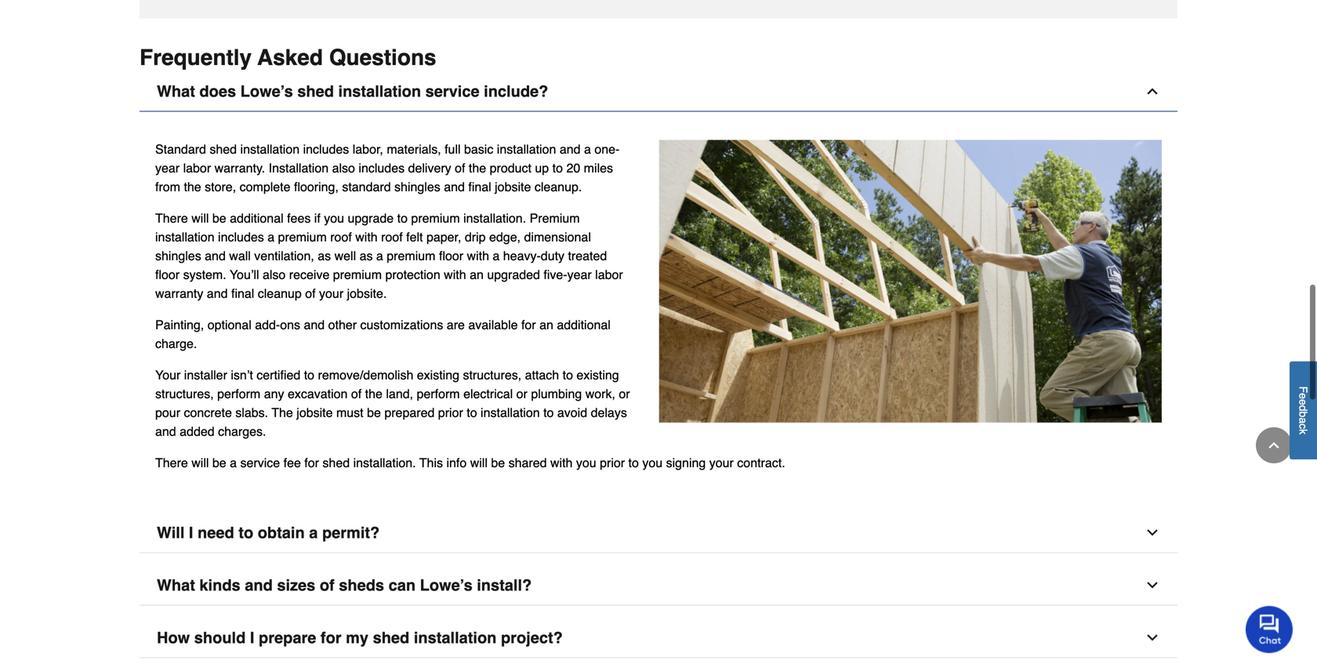 Task type: describe. For each thing, give the bounding box(es) containing it.
drip
[[465, 230, 486, 244]]

standard shed installation includes labor, materials, full basic installation and a one- year labor warranty. installation also includes delivery of the product up to 20 miles from the store, complete flooring, standard shingles and final jobsite cleanup.
[[155, 142, 620, 194]]

does
[[200, 83, 236, 101]]

system.
[[183, 268, 226, 282]]

f
[[1298, 387, 1310, 393]]

added
[[180, 424, 215, 439]]

sizes
[[277, 577, 316, 595]]

jobsite inside your installer isn't certified to remove/demolish existing structures, attach to existing structures, perform any excavation of the land, perform electrical or plumbing work, or pour concrete slabs. the jobsite must be prepared prior to installation to avoid delays and added charges.
[[297, 406, 333, 420]]

to left signing
[[629, 456, 639, 470]]

installation inside button
[[414, 629, 497, 647]]

paper,
[[427, 230, 462, 244]]

for inside painting, optional add-ons and other customizations are available for an additional charge.
[[522, 318, 536, 332]]

questions
[[329, 45, 437, 70]]

dimensional
[[524, 230, 591, 244]]

for inside button
[[321, 629, 342, 647]]

premium up jobsite.
[[333, 268, 382, 282]]

are
[[447, 318, 465, 332]]

avoid
[[558, 406, 588, 420]]

and down system.
[[207, 286, 228, 301]]

0 vertical spatial the
[[469, 161, 486, 175]]

a down edge,
[[493, 249, 500, 263]]

and up 20
[[560, 142, 581, 157]]

a inside standard shed installation includes labor, materials, full basic installation and a one- year labor warranty. installation also includes delivery of the product up to 20 miles from the store, complete flooring, standard shingles and final jobsite cleanup.
[[584, 142, 591, 157]]

frequently asked questions
[[140, 45, 437, 70]]

upgraded
[[487, 268, 540, 282]]

a inside f e e d b a c k button
[[1298, 418, 1310, 424]]

and up system.
[[205, 249, 226, 263]]

asked
[[258, 45, 323, 70]]

up
[[535, 161, 549, 175]]

felt
[[406, 230, 423, 244]]

lowe's inside button
[[241, 83, 293, 101]]

delivery
[[408, 161, 452, 175]]

pour
[[155, 406, 180, 420]]

frequently
[[140, 45, 252, 70]]

isn't
[[231, 368, 253, 383]]

miles
[[584, 161, 613, 175]]

ons
[[280, 318, 300, 332]]

with down upgrade
[[356, 230, 378, 244]]

basic
[[464, 142, 494, 157]]

customizations
[[360, 318, 443, 332]]

final inside standard shed installation includes labor, materials, full basic installation and a one- year labor warranty. installation also includes delivery of the product up to 20 miles from the store, complete flooring, standard shingles and final jobsite cleanup.
[[469, 180, 492, 194]]

also inside standard shed installation includes labor, materials, full basic installation and a one- year labor warranty. installation also includes delivery of the product up to 20 miles from the store, complete flooring, standard shingles and final jobsite cleanup.
[[332, 161, 355, 175]]

warranty
[[155, 286, 203, 301]]

painting,
[[155, 318, 204, 332]]

0 vertical spatial structures,
[[463, 368, 522, 383]]

an inside painting, optional add-ons and other customizations are available for an additional charge.
[[540, 318, 554, 332]]

2 roof from the left
[[381, 230, 403, 244]]

be down added
[[212, 456, 226, 470]]

chevron down image for will i need to obtain a permit?
[[1145, 525, 1161, 541]]

standard
[[155, 142, 206, 157]]

2 as from the left
[[360, 249, 373, 263]]

with right shared
[[551, 456, 573, 470]]

f e e d b a c k button
[[1290, 362, 1318, 460]]

heavy-
[[503, 249, 541, 263]]

1 horizontal spatial floor
[[439, 249, 464, 263]]

a down charges.
[[230, 456, 237, 470]]

will right info
[[470, 456, 488, 470]]

additional inside painting, optional add-ons and other customizations are available for an additional charge.
[[557, 318, 611, 332]]

this
[[420, 456, 443, 470]]

chevron down image for how should i prepare for my shed installation project?
[[1145, 630, 1161, 646]]

1 roof from the left
[[330, 230, 352, 244]]

2 horizontal spatial includes
[[359, 161, 405, 175]]

materials,
[[387, 142, 441, 157]]

1 vertical spatial service
[[240, 456, 280, 470]]

product
[[490, 161, 532, 175]]

your
[[155, 368, 181, 383]]

slabs.
[[236, 406, 268, 420]]

shed inside button
[[298, 83, 334, 101]]

excavation
[[288, 387, 348, 401]]

charges.
[[218, 424, 266, 439]]

electrical
[[464, 387, 513, 401]]

of inside standard shed installation includes labor, materials, full basic installation and a one- year labor warranty. installation also includes delivery of the product up to 20 miles from the store, complete flooring, standard shingles and final jobsite cleanup.
[[455, 161, 465, 175]]

any
[[264, 387, 284, 401]]

a right well
[[376, 249, 383, 263]]

the inside your installer isn't certified to remove/demolish existing structures, attach to existing structures, perform any excavation of the land, perform electrical or plumbing work, or pour concrete slabs. the jobsite must be prepared prior to installation to avoid delays and added charges.
[[365, 387, 383, 401]]

premium up paper,
[[411, 211, 460, 226]]

prepare
[[259, 629, 316, 647]]

fees
[[287, 211, 311, 226]]

shed inside standard shed installation includes labor, materials, full basic installation and a one- year labor warranty. installation also includes delivery of the product up to 20 miles from the store, complete flooring, standard shingles and final jobsite cleanup.
[[210, 142, 237, 157]]

an independent professional installer on a ladder assembling the front of a storage shed. image
[[659, 140, 1162, 423]]

chat invite button image
[[1246, 606, 1294, 653]]

installer
[[184, 368, 227, 383]]

shingles inside standard shed installation includes labor, materials, full basic installation and a one- year labor warranty. installation also includes delivery of the product up to 20 miles from the store, complete flooring, standard shingles and final jobsite cleanup.
[[395, 180, 441, 194]]

1 horizontal spatial your
[[710, 456, 734, 470]]

1 existing from the left
[[417, 368, 460, 383]]

c
[[1298, 424, 1310, 429]]

year inside there will be additional fees if you upgrade to premium installation. premium installation includes a premium roof with roof felt paper, drip edge, dimensional shingles and wall ventilation, as well as a premium floor with a heavy-duty treated floor system. you'll also receive premium protection with an upgraded five-year labor warranty and final cleanup of your jobsite.
[[568, 268, 592, 282]]

fee
[[284, 456, 301, 470]]

other
[[328, 318, 357, 332]]

can
[[389, 577, 416, 595]]

jobsite.
[[347, 286, 387, 301]]

well
[[335, 249, 356, 263]]

be left shared
[[491, 456, 505, 470]]

additional inside there will be additional fees if you upgrade to premium installation. premium installation includes a premium roof with roof felt paper, drip edge, dimensional shingles and wall ventilation, as well as a premium floor with a heavy-duty treated floor system. you'll also receive premium protection with an upgraded five-year labor warranty and final cleanup of your jobsite.
[[230, 211, 284, 226]]

install?
[[477, 577, 532, 595]]

will for additional
[[192, 211, 209, 226]]

year inside standard shed installation includes labor, materials, full basic installation and a one- year labor warranty. installation also includes delivery of the product up to 20 miles from the store, complete flooring, standard shingles and final jobsite cleanup.
[[155, 161, 180, 175]]

installation inside there will be additional fees if you upgrade to premium installation. premium installation includes a premium roof with roof felt paper, drip edge, dimensional shingles and wall ventilation, as well as a premium floor with a heavy-duty treated floor system. you'll also receive premium protection with an upgraded five-year labor warranty and final cleanup of your jobsite.
[[155, 230, 215, 244]]

you'll
[[230, 268, 259, 282]]

be inside there will be additional fees if you upgrade to premium installation. premium installation includes a premium roof with roof felt paper, drip edge, dimensional shingles and wall ventilation, as well as a premium floor with a heavy-duty treated floor system. you'll also receive premium protection with an upgraded five-year labor warranty and final cleanup of your jobsite.
[[212, 211, 226, 226]]

signing
[[666, 456, 706, 470]]

installation
[[269, 161, 329, 175]]

premium down fees
[[278, 230, 327, 244]]

to inside there will be additional fees if you upgrade to premium installation. premium installation includes a premium roof with roof felt paper, drip edge, dimensional shingles and wall ventilation, as well as a premium floor with a heavy-duty treated floor system. you'll also receive premium protection with an upgraded five-year labor warranty and final cleanup of your jobsite.
[[397, 211, 408, 226]]

1 horizontal spatial prior
[[600, 456, 625, 470]]

b
[[1298, 412, 1310, 418]]

a up ventilation,
[[268, 230, 275, 244]]

and inside painting, optional add-ons and other customizations are available for an additional charge.
[[304, 318, 325, 332]]

there will be a service fee for shed installation. this info will be shared with you prior to you signing your contract.
[[155, 456, 786, 470]]

labor,
[[353, 142, 383, 157]]

receive
[[289, 268, 330, 282]]

premium
[[530, 211, 580, 226]]

to down the electrical
[[467, 406, 477, 420]]

what kinds and sizes of sheds can lowe's install?
[[157, 577, 532, 595]]

with down drip
[[467, 249, 489, 263]]

your inside there will be additional fees if you upgrade to premium installation. premium installation includes a premium roof with roof felt paper, drip edge, dimensional shingles and wall ventilation, as well as a premium floor with a heavy-duty treated floor system. you'll also receive premium protection with an upgraded five-year labor warranty and final cleanup of your jobsite.
[[319, 286, 344, 301]]

store,
[[205, 180, 236, 194]]

also inside there will be additional fees if you upgrade to premium installation. premium installation includes a premium roof with roof felt paper, drip edge, dimensional shingles and wall ventilation, as well as a premium floor with a heavy-duty treated floor system. you'll also receive premium protection with an upgraded five-year labor warranty and final cleanup of your jobsite.
[[263, 268, 286, 282]]

if
[[314, 211, 321, 226]]

to inside button
[[239, 524, 253, 542]]

what for what kinds and sizes of sheds can lowe's install?
[[157, 577, 195, 595]]

sheds
[[339, 577, 384, 595]]

f e e d b a c k
[[1298, 387, 1310, 435]]

how
[[157, 629, 190, 647]]

and down delivery
[[444, 180, 465, 194]]



Task type: vqa. For each thing, say whether or not it's contained in the screenshot.
probably
no



Task type: locate. For each thing, give the bounding box(es) containing it.
additional down five-
[[557, 318, 611, 332]]

0 vertical spatial what
[[157, 83, 195, 101]]

chevron down image down chevron down image
[[1145, 630, 1161, 646]]

0 horizontal spatial perform
[[217, 387, 261, 401]]

will for a
[[192, 456, 209, 470]]

and
[[560, 142, 581, 157], [444, 180, 465, 194], [205, 249, 226, 263], [207, 286, 228, 301], [304, 318, 325, 332], [155, 424, 176, 439], [245, 577, 273, 595]]

there
[[155, 211, 188, 226], [155, 456, 188, 470]]

shingles inside there will be additional fees if you upgrade to premium installation. premium installation includes a premium roof with roof felt paper, drip edge, dimensional shingles and wall ventilation, as well as a premium floor with a heavy-duty treated floor system. you'll also receive premium protection with an upgraded five-year labor warranty and final cleanup of your jobsite.
[[155, 249, 201, 263]]

add-
[[255, 318, 280, 332]]

be right must
[[367, 406, 381, 420]]

concrete
[[184, 406, 232, 420]]

a inside will i need to obtain a permit? button
[[309, 524, 318, 542]]

a left one-
[[584, 142, 591, 157]]

0 horizontal spatial structures,
[[155, 387, 214, 401]]

1 vertical spatial includes
[[359, 161, 405, 175]]

there down from
[[155, 211, 188, 226]]

labor inside standard shed installation includes labor, materials, full basic installation and a one- year labor warranty. installation also includes delivery of the product up to 20 miles from the store, complete flooring, standard shingles and final jobsite cleanup.
[[183, 161, 211, 175]]

2 vertical spatial includes
[[218, 230, 264, 244]]

1 horizontal spatial the
[[365, 387, 383, 401]]

2 vertical spatial the
[[365, 387, 383, 401]]

prior right prepared
[[438, 406, 463, 420]]

labor down the standard
[[183, 161, 211, 175]]

structures, down your
[[155, 387, 214, 401]]

2 vertical spatial for
[[321, 629, 342, 647]]

0 vertical spatial year
[[155, 161, 180, 175]]

0 horizontal spatial additional
[[230, 211, 284, 226]]

land,
[[386, 387, 413, 401]]

you right if
[[324, 211, 344, 226]]

2 what from the top
[[157, 577, 195, 595]]

will inside there will be additional fees if you upgrade to premium installation. premium installation includes a premium roof with roof felt paper, drip edge, dimensional shingles and wall ventilation, as well as a premium floor with a heavy-duty treated floor system. you'll also receive premium protection with an upgraded five-year labor warranty and final cleanup of your jobsite.
[[192, 211, 209, 226]]

prior down delays
[[600, 456, 625, 470]]

0 horizontal spatial or
[[517, 387, 528, 401]]

what inside button
[[157, 83, 195, 101]]

chevron down image up chevron down image
[[1145, 525, 1161, 541]]

plumbing
[[531, 387, 582, 401]]

1 vertical spatial additional
[[557, 318, 611, 332]]

0 vertical spatial also
[[332, 161, 355, 175]]

0 horizontal spatial existing
[[417, 368, 460, 383]]

year
[[155, 161, 180, 175], [568, 268, 592, 282]]

chevron down image inside will i need to obtain a permit? button
[[1145, 525, 1161, 541]]

also up standard
[[332, 161, 355, 175]]

1 vertical spatial labor
[[595, 268, 623, 282]]

0 vertical spatial lowe's
[[241, 83, 293, 101]]

i
[[189, 524, 193, 542], [250, 629, 254, 647]]

you
[[324, 211, 344, 226], [576, 456, 597, 470], [643, 456, 663, 470]]

0 vertical spatial there
[[155, 211, 188, 226]]

will down store,
[[192, 211, 209, 226]]

to up plumbing
[[563, 368, 573, 383]]

prior inside your installer isn't certified to remove/demolish existing structures, attach to existing structures, perform any excavation of the land, perform electrical or plumbing work, or pour concrete slabs. the jobsite must be prepared prior to installation to avoid delays and added charges.
[[438, 406, 463, 420]]

service inside button
[[426, 83, 480, 101]]

final down you'll
[[231, 286, 254, 301]]

1 there from the top
[[155, 211, 188, 226]]

installation. up edge,
[[464, 211, 526, 226]]

0 vertical spatial includes
[[303, 142, 349, 157]]

1 horizontal spatial perform
[[417, 387, 460, 401]]

chevron down image
[[1145, 525, 1161, 541], [1145, 630, 1161, 646]]

1 vertical spatial for
[[305, 456, 319, 470]]

2 horizontal spatial you
[[643, 456, 663, 470]]

0 vertical spatial your
[[319, 286, 344, 301]]

there down added
[[155, 456, 188, 470]]

what does lowe's shed installation service include? button
[[140, 72, 1178, 112]]

1 horizontal spatial jobsite
[[495, 180, 531, 194]]

1 horizontal spatial installation.
[[464, 211, 526, 226]]

1 vertical spatial an
[[540, 318, 554, 332]]

0 horizontal spatial final
[[231, 286, 254, 301]]

shingles down delivery
[[395, 180, 441, 194]]

what inside button
[[157, 577, 195, 595]]

additional
[[230, 211, 284, 226], [557, 318, 611, 332]]

1 vertical spatial i
[[250, 629, 254, 647]]

chevron down image
[[1145, 578, 1161, 594]]

optional
[[208, 318, 252, 332]]

to inside standard shed installation includes labor, materials, full basic installation and a one- year labor warranty. installation also includes delivery of the product up to 20 miles from the store, complete flooring, standard shingles and final jobsite cleanup.
[[553, 161, 563, 175]]

lowe's
[[241, 83, 293, 101], [420, 577, 473, 595]]

scroll to top element
[[1257, 427, 1293, 464]]

work,
[[586, 387, 616, 401]]

2 horizontal spatial the
[[469, 161, 486, 175]]

jobsite down product
[[495, 180, 531, 194]]

ventilation,
[[254, 249, 314, 263]]

0 horizontal spatial lowe's
[[241, 83, 293, 101]]

shed
[[298, 83, 334, 101], [210, 142, 237, 157], [323, 456, 350, 470], [373, 629, 410, 647]]

of down full
[[455, 161, 465, 175]]

0 horizontal spatial prior
[[438, 406, 463, 420]]

2 or from the left
[[619, 387, 630, 401]]

a right obtain
[[309, 524, 318, 542]]

1 e from the top
[[1298, 393, 1310, 399]]

0 horizontal spatial i
[[189, 524, 193, 542]]

1 horizontal spatial you
[[576, 456, 597, 470]]

there for there will be additional fees if you upgrade to premium installation. premium installation includes a premium roof with roof felt paper, drip edge, dimensional shingles and wall ventilation, as well as a premium floor with a heavy-duty treated floor system. you'll also receive premium protection with an upgraded five-year labor warranty and final cleanup of your jobsite.
[[155, 211, 188, 226]]

chevron up image
[[1267, 438, 1282, 453]]

0 horizontal spatial floor
[[155, 268, 180, 282]]

0 vertical spatial installation.
[[464, 211, 526, 226]]

1 vertical spatial final
[[231, 286, 254, 301]]

how should i prepare for my shed installation project?
[[157, 629, 563, 647]]

jobsite down excavation
[[297, 406, 333, 420]]

to up "felt"
[[397, 211, 408, 226]]

the
[[469, 161, 486, 175], [184, 180, 201, 194], [365, 387, 383, 401]]

of up must
[[351, 387, 362, 401]]

to up excavation
[[304, 368, 315, 383]]

1 horizontal spatial i
[[250, 629, 254, 647]]

2 e from the top
[[1298, 399, 1310, 406]]

0 horizontal spatial you
[[324, 211, 344, 226]]

for right fee
[[305, 456, 319, 470]]

1 vertical spatial what
[[157, 577, 195, 595]]

roof left "felt"
[[381, 230, 403, 244]]

final down product
[[469, 180, 492, 194]]

floor
[[439, 249, 464, 263], [155, 268, 180, 282]]

0 horizontal spatial labor
[[183, 161, 211, 175]]

1 horizontal spatial an
[[540, 318, 554, 332]]

there for there will be a service fee for shed installation. this info will be shared with you prior to you signing your contract.
[[155, 456, 188, 470]]

roof
[[330, 230, 352, 244], [381, 230, 403, 244]]

five-
[[544, 268, 568, 282]]

1 horizontal spatial lowe's
[[420, 577, 473, 595]]

1 vertical spatial prior
[[600, 456, 625, 470]]

you down avoid
[[576, 456, 597, 470]]

installation down the electrical
[[481, 406, 540, 420]]

cleanup.
[[535, 180, 582, 194]]

1 horizontal spatial includes
[[303, 142, 349, 157]]

0 horizontal spatial service
[[240, 456, 280, 470]]

perform
[[217, 387, 261, 401], [417, 387, 460, 401]]

1 horizontal spatial roof
[[381, 230, 403, 244]]

what kinds and sizes of sheds can lowe's install? button
[[140, 566, 1178, 606]]

will down added
[[192, 456, 209, 470]]

1 vertical spatial shingles
[[155, 249, 201, 263]]

1 perform from the left
[[217, 387, 261, 401]]

an up attach
[[540, 318, 554, 332]]

labor
[[183, 161, 211, 175], [595, 268, 623, 282]]

be down store,
[[212, 211, 226, 226]]

1 vertical spatial the
[[184, 180, 201, 194]]

perform up prepared
[[417, 387, 460, 401]]

includes down labor,
[[359, 161, 405, 175]]

1 horizontal spatial year
[[568, 268, 592, 282]]

labor down treated
[[595, 268, 623, 282]]

cleanup
[[258, 286, 302, 301]]

2 there from the top
[[155, 456, 188, 470]]

installation
[[338, 83, 421, 101], [240, 142, 300, 157], [497, 142, 556, 157], [155, 230, 215, 244], [481, 406, 540, 420], [414, 629, 497, 647]]

0 horizontal spatial as
[[318, 249, 331, 263]]

installation up system.
[[155, 230, 215, 244]]

my
[[346, 629, 369, 647]]

service up full
[[426, 83, 480, 101]]

must
[[336, 406, 364, 420]]

and down pour in the bottom of the page
[[155, 424, 176, 439]]

installation inside button
[[338, 83, 421, 101]]

should
[[194, 629, 246, 647]]

0 horizontal spatial shingles
[[155, 249, 201, 263]]

includes up installation
[[303, 142, 349, 157]]

0 vertical spatial chevron down image
[[1145, 525, 1161, 541]]

installation up installation
[[240, 142, 300, 157]]

will i need to obtain a permit?
[[157, 524, 380, 542]]

e up b
[[1298, 399, 1310, 406]]

1 horizontal spatial existing
[[577, 368, 619, 383]]

premium up protection
[[387, 249, 436, 263]]

service left fee
[[240, 456, 280, 470]]

the right from
[[184, 180, 201, 194]]

your installer isn't certified to remove/demolish existing structures, attach to existing structures, perform any excavation of the land, perform electrical or plumbing work, or pour concrete slabs. the jobsite must be prepared prior to installation to avoid delays and added charges.
[[155, 368, 630, 439]]

shed right my
[[373, 629, 410, 647]]

available
[[469, 318, 518, 332]]

perform down isn't
[[217, 387, 261, 401]]

installation. inside there will be additional fees if you upgrade to premium installation. premium installation includes a premium roof with roof felt paper, drip edge, dimensional shingles and wall ventilation, as well as a premium floor with a heavy-duty treated floor system. you'll also receive premium protection with an upgraded five-year labor warranty and final cleanup of your jobsite.
[[464, 211, 526, 226]]

structures, up the electrical
[[463, 368, 522, 383]]

full
[[445, 142, 461, 157]]

jobsite
[[495, 180, 531, 194], [297, 406, 333, 420]]

complete
[[240, 180, 291, 194]]

1 vertical spatial lowe's
[[420, 577, 473, 595]]

0 horizontal spatial also
[[263, 268, 286, 282]]

1 horizontal spatial shingles
[[395, 180, 441, 194]]

2 horizontal spatial for
[[522, 318, 536, 332]]

flooring,
[[294, 180, 339, 194]]

includes up wall
[[218, 230, 264, 244]]

to right up at the left top of page
[[553, 161, 563, 175]]

1 as from the left
[[318, 249, 331, 263]]

jobsite inside standard shed installation includes labor, materials, full basic installation and a one- year labor warranty. installation also includes delivery of the product up to 20 miles from the store, complete flooring, standard shingles and final jobsite cleanup.
[[495, 180, 531, 194]]

0 horizontal spatial includes
[[218, 230, 264, 244]]

0 horizontal spatial installation.
[[353, 456, 416, 470]]

how should i prepare for my shed installation project? button
[[140, 619, 1178, 659]]

chevron down image inside how should i prepare for my shed installation project? button
[[1145, 630, 1161, 646]]

the down remove/demolish
[[365, 387, 383, 401]]

1 horizontal spatial or
[[619, 387, 630, 401]]

for right "available"
[[522, 318, 536, 332]]

or
[[517, 387, 528, 401], [619, 387, 630, 401]]

1 vertical spatial there
[[155, 456, 188, 470]]

roof up well
[[330, 230, 352, 244]]

or right work,
[[619, 387, 630, 401]]

of inside what kinds and sizes of sheds can lowe's install? button
[[320, 577, 335, 595]]

and inside your installer isn't certified to remove/demolish existing structures, attach to existing structures, perform any excavation of the land, perform electrical or plumbing work, or pour concrete slabs. the jobsite must be prepared prior to installation to avoid delays and added charges.
[[155, 424, 176, 439]]

1 horizontal spatial as
[[360, 249, 373, 263]]

1 chevron down image from the top
[[1145, 525, 1161, 541]]

chevron up image
[[1145, 84, 1161, 99]]

i right will
[[189, 524, 193, 542]]

warranty.
[[215, 161, 265, 175]]

1 horizontal spatial for
[[321, 629, 342, 647]]

0 vertical spatial i
[[189, 524, 193, 542]]

your
[[319, 286, 344, 301], [710, 456, 734, 470]]

0 horizontal spatial an
[[470, 268, 484, 282]]

of inside your installer isn't certified to remove/demolish existing structures, attach to existing structures, perform any excavation of the land, perform electrical or plumbing work, or pour concrete slabs. the jobsite must be prepared prior to installation to avoid delays and added charges.
[[351, 387, 362, 401]]

floor up the warranty
[[155, 268, 180, 282]]

0 horizontal spatial your
[[319, 286, 344, 301]]

2 perform from the left
[[417, 387, 460, 401]]

will i need to obtain a permit? button
[[140, 514, 1178, 554]]

upgrade
[[348, 211, 394, 226]]

1 vertical spatial structures,
[[155, 387, 214, 401]]

1 or from the left
[[517, 387, 528, 401]]

and inside button
[[245, 577, 273, 595]]

installation. left this
[[353, 456, 416, 470]]

service
[[426, 83, 480, 101], [240, 456, 280, 470]]

0 vertical spatial prior
[[438, 406, 463, 420]]

1 vertical spatial installation.
[[353, 456, 416, 470]]

a up k
[[1298, 418, 1310, 424]]

there will be additional fees if you upgrade to premium installation. premium installation includes a premium roof with roof felt paper, drip edge, dimensional shingles and wall ventilation, as well as a premium floor with a heavy-duty treated floor system. you'll also receive premium protection with an upgraded five-year labor warranty and final cleanup of your jobsite.
[[155, 211, 623, 301]]

i inside will i need to obtain a permit? button
[[189, 524, 193, 542]]

what
[[157, 83, 195, 101], [157, 577, 195, 595]]

of
[[455, 161, 465, 175], [305, 286, 316, 301], [351, 387, 362, 401], [320, 577, 335, 595]]

premium
[[411, 211, 460, 226], [278, 230, 327, 244], [387, 249, 436, 263], [333, 268, 382, 282]]

0 vertical spatial shingles
[[395, 180, 441, 194]]

i inside how should i prepare for my shed installation project? button
[[250, 629, 254, 647]]

there inside there will be additional fees if you upgrade to premium installation. premium installation includes a premium roof with roof felt paper, drip edge, dimensional shingles and wall ventilation, as well as a premium floor with a heavy-duty treated floor system. you'll also receive premium protection with an upgraded five-year labor warranty and final cleanup of your jobsite.
[[155, 211, 188, 226]]

installation down questions
[[338, 83, 421, 101]]

the
[[272, 406, 293, 420]]

your right signing
[[710, 456, 734, 470]]

of down receive
[[305, 286, 316, 301]]

1 horizontal spatial additional
[[557, 318, 611, 332]]

0 vertical spatial labor
[[183, 161, 211, 175]]

0 horizontal spatial year
[[155, 161, 180, 175]]

or down attach
[[517, 387, 528, 401]]

will
[[192, 211, 209, 226], [192, 456, 209, 470], [470, 456, 488, 470]]

of inside there will be additional fees if you upgrade to premium installation. premium installation includes a premium roof with roof felt paper, drip edge, dimensional shingles and wall ventilation, as well as a premium floor with a heavy-duty treated floor system. you'll also receive premium protection with an upgraded five-year labor warranty and final cleanup of your jobsite.
[[305, 286, 316, 301]]

obtain
[[258, 524, 305, 542]]

delays
[[591, 406, 627, 420]]

includes inside there will be additional fees if you upgrade to premium installation. premium installation includes a premium roof with roof felt paper, drip edge, dimensional shingles and wall ventilation, as well as a premium floor with a heavy-duty treated floor system. you'll also receive premium protection with an upgraded five-year labor warranty and final cleanup of your jobsite.
[[218, 230, 264, 244]]

0 vertical spatial final
[[469, 180, 492, 194]]

0 horizontal spatial the
[[184, 180, 201, 194]]

shed inside button
[[373, 629, 410, 647]]

treated
[[568, 249, 607, 263]]

with down paper,
[[444, 268, 466, 282]]

1 vertical spatial jobsite
[[297, 406, 333, 420]]

1 horizontal spatial labor
[[595, 268, 623, 282]]

installation down install?
[[414, 629, 497, 647]]

shed right fee
[[323, 456, 350, 470]]

an inside there will be additional fees if you upgrade to premium installation. premium installation includes a premium roof with roof felt paper, drip edge, dimensional shingles and wall ventilation, as well as a premium floor with a heavy-duty treated floor system. you'll also receive premium protection with an upgraded five-year labor warranty and final cleanup of your jobsite.
[[470, 268, 484, 282]]

attach
[[525, 368, 559, 383]]

labor inside there will be additional fees if you upgrade to premium installation. premium installation includes a premium roof with roof felt paper, drip edge, dimensional shingles and wall ventilation, as well as a premium floor with a heavy-duty treated floor system. you'll also receive premium protection with an upgraded five-year labor warranty and final cleanup of your jobsite.
[[595, 268, 623, 282]]

lowe's inside button
[[420, 577, 473, 595]]

to right need
[[239, 524, 253, 542]]

final inside there will be additional fees if you upgrade to premium installation. premium installation includes a premium roof with roof felt paper, drip edge, dimensional shingles and wall ventilation, as well as a premium floor with a heavy-duty treated floor system. you'll also receive premium protection with an upgraded five-year labor warranty and final cleanup of your jobsite.
[[231, 286, 254, 301]]

shed down asked
[[298, 83, 334, 101]]

installation up up at the left top of page
[[497, 142, 556, 157]]

0 vertical spatial for
[[522, 318, 536, 332]]

charge.
[[155, 337, 197, 351]]

an left upgraded
[[470, 268, 484, 282]]

0 vertical spatial an
[[470, 268, 484, 282]]

remove/demolish
[[318, 368, 414, 383]]

shed up warranty.
[[210, 142, 237, 157]]

info
[[447, 456, 467, 470]]

1 horizontal spatial final
[[469, 180, 492, 194]]

wall
[[229, 249, 251, 263]]

one-
[[595, 142, 620, 157]]

be
[[212, 211, 226, 226], [367, 406, 381, 420], [212, 456, 226, 470], [491, 456, 505, 470]]

0 horizontal spatial jobsite
[[297, 406, 333, 420]]

0 vertical spatial jobsite
[[495, 180, 531, 194]]

as right well
[[360, 249, 373, 263]]

2 chevron down image from the top
[[1145, 630, 1161, 646]]

existing up prepared
[[417, 368, 460, 383]]

1 vertical spatial also
[[263, 268, 286, 282]]

project?
[[501, 629, 563, 647]]

1 horizontal spatial structures,
[[463, 368, 522, 383]]

you inside there will be additional fees if you upgrade to premium installation. premium installation includes a premium roof with roof felt paper, drip edge, dimensional shingles and wall ventilation, as well as a premium floor with a heavy-duty treated floor system. you'll also receive premium protection with an upgraded five-year labor warranty and final cleanup of your jobsite.
[[324, 211, 344, 226]]

e
[[1298, 393, 1310, 399], [1298, 399, 1310, 406]]

what down frequently at the top left of the page
[[157, 83, 195, 101]]

installation inside your installer isn't certified to remove/demolish existing structures, attach to existing structures, perform any excavation of the land, perform electrical or plumbing work, or pour concrete slabs. the jobsite must be prepared prior to installation to avoid delays and added charges.
[[481, 406, 540, 420]]

20
[[567, 161, 581, 175]]

0 horizontal spatial roof
[[330, 230, 352, 244]]

need
[[198, 524, 234, 542]]

will
[[157, 524, 185, 542]]

lowe's right can
[[420, 577, 473, 595]]

1 horizontal spatial service
[[426, 83, 480, 101]]

for left my
[[321, 629, 342, 647]]

1 vertical spatial year
[[568, 268, 592, 282]]

be inside your installer isn't certified to remove/demolish existing structures, attach to existing structures, perform any excavation of the land, perform electrical or plumbing work, or pour concrete slabs. the jobsite must be prepared prior to installation to avoid delays and added charges.
[[367, 406, 381, 420]]

lowe's down frequently asked questions on the left of page
[[241, 83, 293, 101]]

you left signing
[[643, 456, 663, 470]]

1 vertical spatial chevron down image
[[1145, 630, 1161, 646]]

also
[[332, 161, 355, 175], [263, 268, 286, 282]]

the down basic
[[469, 161, 486, 175]]

prepared
[[385, 406, 435, 420]]

kinds
[[200, 577, 241, 595]]

as
[[318, 249, 331, 263], [360, 249, 373, 263]]

from
[[155, 180, 180, 194]]

protection
[[385, 268, 441, 282]]

year up from
[[155, 161, 180, 175]]

edge,
[[489, 230, 521, 244]]

1 vertical spatial floor
[[155, 268, 180, 282]]

what for what does lowe's shed installation service include?
[[157, 83, 195, 101]]

year down treated
[[568, 268, 592, 282]]

an
[[470, 268, 484, 282], [540, 318, 554, 332]]

to down plumbing
[[544, 406, 554, 420]]

permit?
[[322, 524, 380, 542]]

final
[[469, 180, 492, 194], [231, 286, 254, 301]]

floor down paper,
[[439, 249, 464, 263]]

0 vertical spatial additional
[[230, 211, 284, 226]]

2 existing from the left
[[577, 368, 619, 383]]

0 vertical spatial service
[[426, 83, 480, 101]]

1 horizontal spatial also
[[332, 161, 355, 175]]

1 vertical spatial your
[[710, 456, 734, 470]]

include?
[[484, 83, 549, 101]]

1 what from the top
[[157, 83, 195, 101]]

0 horizontal spatial for
[[305, 456, 319, 470]]

duty
[[541, 249, 565, 263]]

existing up work,
[[577, 368, 619, 383]]



